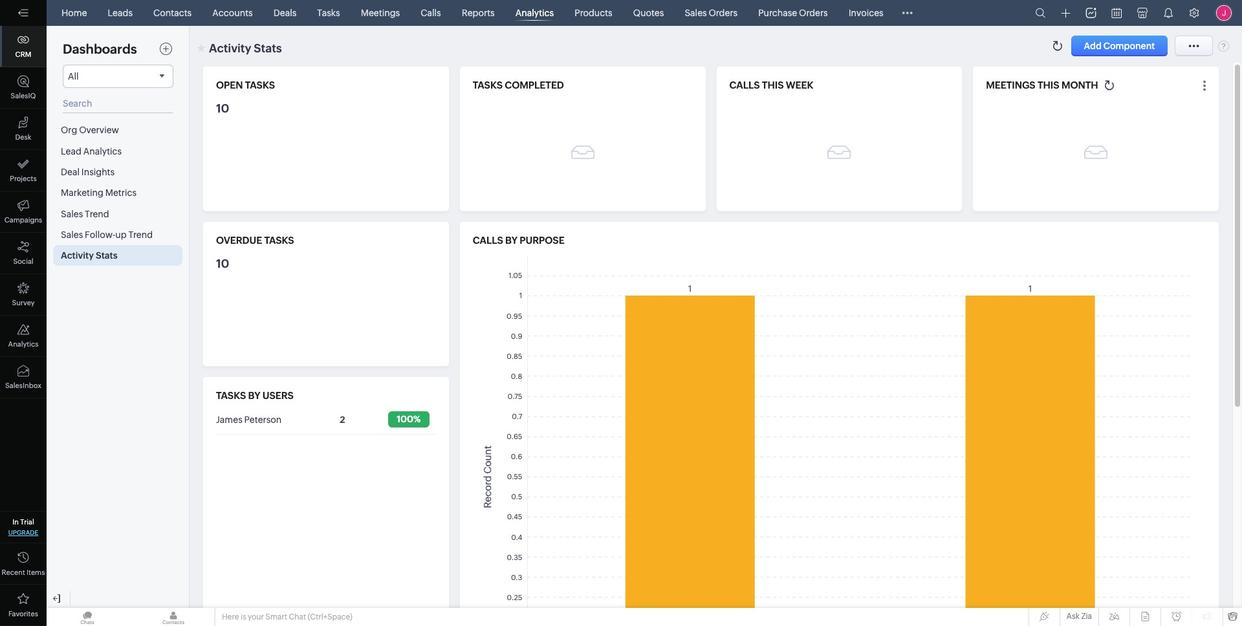 Task type: vqa. For each thing, say whether or not it's contained in the screenshot.
Accounts link
yes



Task type: describe. For each thing, give the bounding box(es) containing it.
leads
[[108, 8, 133, 18]]

meetings link
[[356, 0, 405, 26]]

recent
[[2, 569, 25, 576]]

orders for sales orders
[[709, 8, 738, 18]]

contacts link
[[148, 0, 197, 26]]

quotes
[[633, 8, 664, 18]]

orders for purchase orders
[[799, 8, 828, 18]]

reports link
[[457, 0, 500, 26]]

calls
[[421, 8, 441, 18]]

social
[[13, 257, 33, 265]]

smart
[[265, 613, 287, 622]]

accounts
[[212, 8, 253, 18]]

sales
[[685, 8, 707, 18]]

survey link
[[0, 274, 47, 316]]

in trial upgrade
[[8, 518, 38, 536]]

chats image
[[47, 608, 128, 626]]

favorites
[[8, 610, 38, 618]]

meetings
[[361, 8, 400, 18]]

1 horizontal spatial analytics
[[515, 8, 554, 18]]

reports
[[462, 8, 495, 18]]

salesiq
[[11, 92, 36, 100]]

in
[[12, 518, 19, 526]]

campaigns link
[[0, 191, 47, 233]]

deals
[[273, 8, 296, 18]]

ask zia
[[1067, 612, 1092, 621]]

recent items
[[2, 569, 45, 576]]

purchase orders
[[758, 8, 828, 18]]

here
[[222, 613, 239, 622]]

accounts link
[[207, 0, 258, 26]]

trial
[[20, 518, 34, 526]]

upgrade
[[8, 529, 38, 536]]

is
[[241, 613, 246, 622]]

0 horizontal spatial analytics link
[[0, 316, 47, 357]]

survey
[[12, 299, 35, 307]]

chat
[[289, 613, 306, 622]]

zia
[[1081, 612, 1092, 621]]

here is your smart chat (ctrl+space)
[[222, 613, 352, 622]]

projects link
[[0, 150, 47, 191]]

desk
[[15, 133, 31, 141]]

(ctrl+space)
[[308, 613, 352, 622]]

salesinbox
[[5, 382, 41, 389]]

purchase
[[758, 8, 797, 18]]

products
[[575, 8, 612, 18]]

contacts image
[[133, 608, 214, 626]]

sales motivator image
[[1086, 8, 1096, 18]]



Task type: locate. For each thing, give the bounding box(es) containing it.
home
[[61, 8, 87, 18]]

0 horizontal spatial orders
[[709, 8, 738, 18]]

crm
[[15, 50, 31, 58]]

search image
[[1035, 8, 1046, 18]]

calls link
[[415, 0, 446, 26]]

0 vertical spatial analytics
[[515, 8, 554, 18]]

1 vertical spatial analytics link
[[0, 316, 47, 357]]

analytics link right reports "link" at the top of the page
[[510, 0, 559, 26]]

0 horizontal spatial analytics
[[8, 340, 38, 348]]

campaigns
[[4, 216, 42, 224]]

tasks link
[[312, 0, 345, 26]]

2 orders from the left
[[799, 8, 828, 18]]

notifications image
[[1163, 8, 1173, 18]]

1 orders from the left
[[709, 8, 738, 18]]

leads link
[[103, 0, 138, 26]]

analytics link down survey
[[0, 316, 47, 357]]

tasks
[[317, 8, 340, 18]]

home link
[[56, 0, 92, 26]]

1 horizontal spatial analytics link
[[510, 0, 559, 26]]

orders
[[709, 8, 738, 18], [799, 8, 828, 18]]

desk link
[[0, 109, 47, 150]]

0 vertical spatial analytics link
[[510, 0, 559, 26]]

orders right sales
[[709, 8, 738, 18]]

orders right purchase in the top right of the page
[[799, 8, 828, 18]]

analytics
[[515, 8, 554, 18], [8, 340, 38, 348]]

quotes link
[[628, 0, 669, 26]]

analytics up salesinbox "link" at bottom left
[[8, 340, 38, 348]]

projects
[[10, 175, 37, 182]]

invoices link
[[843, 0, 889, 26]]

contacts
[[153, 8, 192, 18]]

quick actions image
[[1061, 8, 1070, 18]]

items
[[27, 569, 45, 576]]

orders inside 'link'
[[799, 8, 828, 18]]

sales orders
[[685, 8, 738, 18]]

crm link
[[0, 26, 47, 67]]

analytics link
[[510, 0, 559, 26], [0, 316, 47, 357]]

1 horizontal spatial orders
[[799, 8, 828, 18]]

salesinbox link
[[0, 357, 47, 398]]

your
[[248, 613, 264, 622]]

ask
[[1067, 612, 1080, 621]]

salesiq link
[[0, 67, 47, 109]]

social link
[[0, 233, 47, 274]]

deals link
[[268, 0, 302, 26]]

purchase orders link
[[753, 0, 833, 26]]

invoices
[[849, 8, 884, 18]]

1 vertical spatial analytics
[[8, 340, 38, 348]]

products link
[[569, 0, 618, 26]]

marketplace image
[[1137, 8, 1148, 18]]

sales orders link
[[680, 0, 743, 26]]

calendar image
[[1112, 8, 1122, 18]]

analytics right reports "link" at the top of the page
[[515, 8, 554, 18]]

configure settings image
[[1189, 8, 1199, 18]]



